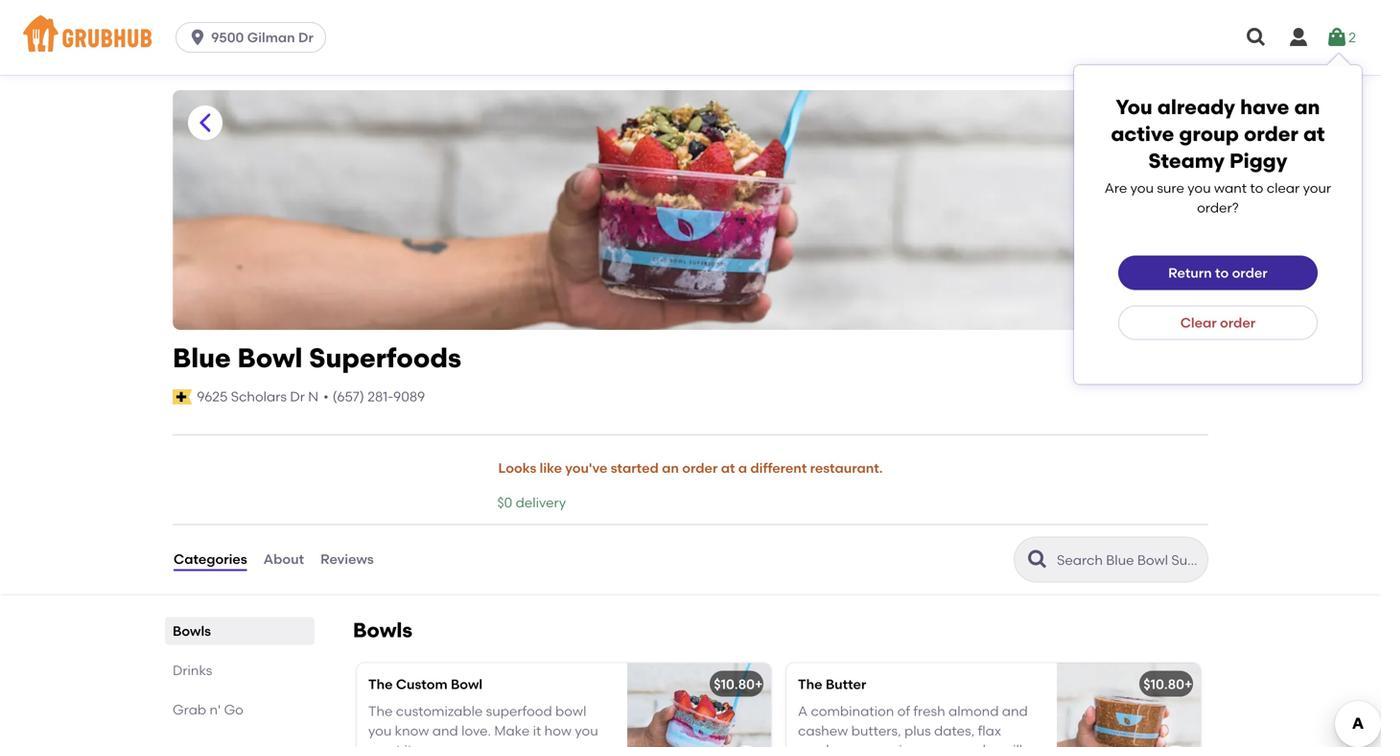 Task type: locate. For each thing, give the bounding box(es) containing it.
1 $10.80 + from the left
[[714, 676, 763, 693]]

?
[[1233, 199, 1239, 216]]

return to order button
[[1119, 256, 1318, 290]]

the
[[368, 676, 393, 693], [798, 676, 823, 693], [368, 703, 393, 720]]

the butter
[[798, 676, 867, 693]]

2
[[1349, 29, 1357, 45]]

+ for a combination of fresh almond and cashew butters, plus dates, flax seeds, cacao, cinnamon and vanill
[[1185, 676, 1193, 693]]

1 vertical spatial an
[[662, 460, 679, 476]]

$0
[[498, 495, 513, 511]]

and down 'flax'
[[960, 742, 986, 747]]

want up ?
[[1215, 180, 1247, 196]]

1 horizontal spatial $10.80
[[1144, 676, 1185, 693]]

bowls up drinks
[[173, 623, 211, 639]]

restaurant.
[[810, 460, 883, 476]]

butter
[[826, 676, 867, 693]]

bowl
[[238, 342, 303, 374], [451, 676, 483, 693]]

svg image inside the 9500 gilman dr button
[[188, 28, 207, 47]]

and right almond at the right bottom of the page
[[1003, 703, 1028, 720]]

tooltip containing you already have an active group order at
[[1075, 54, 1362, 384]]

an right the started
[[662, 460, 679, 476]]

n
[[308, 389, 319, 405]]

svg image for 9500 gilman dr
[[188, 28, 207, 47]]

1 horizontal spatial +
[[1185, 676, 1193, 693]]

you right are
[[1131, 180, 1154, 196]]

at inside button
[[721, 460, 735, 476]]

bowl up customizable
[[451, 676, 483, 693]]

svg image right svg icon
[[1326, 26, 1349, 49]]

1 vertical spatial dr
[[290, 389, 305, 405]]

9089
[[393, 389, 425, 405]]

seeds,
[[798, 742, 839, 747]]

order down steamy at right
[[1198, 199, 1233, 216]]

0 horizontal spatial svg image
[[188, 28, 207, 47]]

an
[[1295, 95, 1321, 119], [662, 460, 679, 476]]

are you sure you want to clear your order
[[1105, 180, 1332, 216]]

0 vertical spatial want
[[1215, 180, 1247, 196]]

2 $10.80 + from the left
[[1144, 676, 1193, 693]]

bowl up 'scholars'
[[238, 342, 303, 374]]

you
[[1131, 180, 1154, 196], [1188, 180, 1212, 196], [368, 723, 392, 739], [575, 723, 598, 739]]

butters,
[[852, 723, 902, 739]]

bowls
[[353, 618, 413, 643], [173, 623, 211, 639]]

gilman
[[247, 29, 295, 46]]

an right have
[[1295, 95, 1321, 119]]

the inside the customizable superfood bowl you know and love. make it how you want it.
[[368, 703, 393, 720]]

tooltip
[[1075, 54, 1362, 384]]

at
[[1304, 122, 1326, 146], [721, 460, 735, 476]]

0 horizontal spatial bowl
[[238, 342, 303, 374]]

$10.80 +
[[714, 676, 763, 693], [1144, 676, 1193, 693]]

know
[[395, 723, 429, 739]]

$10.80 for a combination of fresh almond and cashew butters, plus dates, flax seeds, cacao, cinnamon and vanill
[[1144, 676, 1185, 693]]

reviews
[[321, 551, 374, 568]]

to
[[1251, 180, 1264, 196], [1216, 265, 1229, 281]]

categories
[[174, 551, 247, 568]]

piggy
[[1230, 149, 1288, 173]]

you right the sure in the top right of the page
[[1188, 180, 1212, 196]]

1 horizontal spatial $10.80 +
[[1144, 676, 1193, 693]]

0 horizontal spatial $10.80
[[714, 676, 755, 693]]

1 horizontal spatial an
[[1295, 95, 1321, 119]]

0 horizontal spatial to
[[1216, 265, 1229, 281]]

1 horizontal spatial want
[[1215, 180, 1247, 196]]

0 horizontal spatial $10.80 +
[[714, 676, 763, 693]]

bowl
[[556, 703, 587, 720]]

1 $10.80 from the left
[[714, 676, 755, 693]]

1 vertical spatial to
[[1216, 265, 1229, 281]]

order right the "clear"
[[1221, 315, 1256, 331]]

drinks
[[173, 662, 212, 679]]

an inside the "you already have an active group order at steamy piggy"
[[1295, 95, 1321, 119]]

•
[[323, 389, 329, 405]]

dr left n
[[290, 389, 305, 405]]

0 vertical spatial to
[[1251, 180, 1264, 196]]

a
[[739, 460, 748, 476]]

bowls up custom
[[353, 618, 413, 643]]

0 vertical spatial dr
[[298, 29, 314, 46]]

svg image
[[1246, 26, 1269, 49], [1326, 26, 1349, 49], [188, 28, 207, 47]]

dr inside the 9625 scholars dr n button
[[290, 389, 305, 405]]

1 vertical spatial want
[[368, 742, 401, 747]]

0 horizontal spatial bowls
[[173, 623, 211, 639]]

1 vertical spatial bowl
[[451, 676, 483, 693]]

at up your
[[1304, 122, 1326, 146]]

about button
[[263, 525, 305, 594]]

0 horizontal spatial and
[[433, 723, 458, 739]]

want left it.
[[368, 742, 401, 747]]

you already have an active group order at steamy piggy
[[1111, 95, 1326, 173]]

clear order button
[[1119, 306, 1318, 340]]

save this restaurant button
[[1117, 106, 1151, 140]]

0 vertical spatial bowl
[[238, 342, 303, 374]]

steamy
[[1149, 149, 1225, 173]]

have
[[1241, 95, 1290, 119]]

1 + from the left
[[755, 676, 763, 693]]

0 vertical spatial an
[[1295, 95, 1321, 119]]

the down the custom bowl
[[368, 703, 393, 720]]

order inside the are you sure you want to clear your order
[[1198, 199, 1233, 216]]

looks
[[498, 460, 537, 476]]

0 horizontal spatial an
[[662, 460, 679, 476]]

search icon image
[[1027, 548, 1050, 571]]

plus
[[905, 723, 931, 739]]

already
[[1158, 95, 1236, 119]]

0 horizontal spatial at
[[721, 460, 735, 476]]

want
[[1215, 180, 1247, 196], [368, 742, 401, 747]]

want inside the are you sure you want to clear your order
[[1215, 180, 1247, 196]]

svg image left svg icon
[[1246, 26, 1269, 49]]

2 vertical spatial and
[[960, 742, 986, 747]]

+
[[755, 676, 763, 693], [1185, 676, 1193, 693]]

main navigation navigation
[[0, 0, 1382, 75]]

share icon image
[[1165, 111, 1188, 134]]

flax
[[978, 723, 1002, 739]]

order down have
[[1245, 122, 1299, 146]]

1 vertical spatial at
[[721, 460, 735, 476]]

+ for the customizable superfood bowl you know and love. make it how you want it.
[[755, 676, 763, 693]]

0 horizontal spatial +
[[755, 676, 763, 693]]

2 horizontal spatial and
[[1003, 703, 1028, 720]]

the left custom
[[368, 676, 393, 693]]

looks like you've started an order at a different restaurant. button
[[498, 447, 884, 489]]

return
[[1169, 265, 1213, 281]]

customizable
[[396, 703, 483, 720]]

grab n' go
[[173, 702, 244, 718]]

at left a
[[721, 460, 735, 476]]

$10.80 + for the customizable superfood bowl you know and love. make it how you want it.
[[714, 676, 763, 693]]

0 vertical spatial and
[[1003, 703, 1028, 720]]

clear
[[1267, 180, 1300, 196]]

blue bowl superfoods logo image
[[1127, 292, 1194, 359]]

and down customizable
[[433, 723, 458, 739]]

you left know
[[368, 723, 392, 739]]

$0 delivery
[[498, 495, 566, 511]]

dr
[[298, 29, 314, 46], [290, 389, 305, 405]]

the up a
[[798, 676, 823, 693]]

2 $10.80 from the left
[[1144, 676, 1185, 693]]

superfood
[[486, 703, 552, 720]]

and
[[1003, 703, 1028, 720], [433, 723, 458, 739], [960, 742, 986, 747]]

svg image for 2
[[1326, 26, 1349, 49]]

1 vertical spatial and
[[433, 723, 458, 739]]

go
[[224, 702, 244, 718]]

order
[[1245, 122, 1299, 146], [1198, 199, 1233, 216], [1233, 265, 1268, 281], [1221, 315, 1256, 331], [682, 460, 718, 476]]

want inside the customizable superfood bowl you know and love. make it how you want it.
[[368, 742, 401, 747]]

1 horizontal spatial to
[[1251, 180, 1264, 196]]

combination
[[811, 703, 895, 720]]

cacao,
[[843, 742, 888, 747]]

$10.80
[[714, 676, 755, 693], [1144, 676, 1185, 693]]

dr for gilman
[[298, 29, 314, 46]]

0 vertical spatial at
[[1304, 122, 1326, 146]]

group
[[1180, 122, 1240, 146]]

svg image inside 2 button
[[1326, 26, 1349, 49]]

to left clear
[[1251, 180, 1264, 196]]

it
[[533, 723, 541, 739]]

dr right gilman
[[298, 29, 314, 46]]

almond
[[949, 703, 999, 720]]

0 horizontal spatial want
[[368, 742, 401, 747]]

2 button
[[1326, 20, 1357, 55]]

281-
[[368, 389, 393, 405]]

svg image left the 9500
[[188, 28, 207, 47]]

1 horizontal spatial at
[[1304, 122, 1326, 146]]

dr inside the 9500 gilman dr button
[[298, 29, 314, 46]]

different
[[751, 460, 807, 476]]

the customizable superfood bowl you know and love. make it how you want it.
[[368, 703, 598, 747]]

like
[[540, 460, 562, 476]]

the for the custom bowl
[[368, 676, 393, 693]]

1 horizontal spatial and
[[960, 742, 986, 747]]

to right return
[[1216, 265, 1229, 281]]

$10.80 for the customizable superfood bowl you know and love. make it how you want it.
[[714, 676, 755, 693]]

2 + from the left
[[1185, 676, 1193, 693]]

2 horizontal spatial svg image
[[1326, 26, 1349, 49]]

your
[[1304, 180, 1332, 196]]



Task type: describe. For each thing, give the bounding box(es) containing it.
9500 gilman dr
[[211, 29, 314, 46]]

fresh
[[914, 703, 946, 720]]

1 horizontal spatial bowls
[[353, 618, 413, 643]]

(657)
[[333, 389, 364, 405]]

sure
[[1158, 180, 1185, 196]]

order up clear order
[[1233, 265, 1268, 281]]

reviews button
[[320, 525, 375, 594]]

active
[[1111, 122, 1175, 146]]

return to order
[[1169, 265, 1268, 281]]

of
[[898, 703, 911, 720]]

superfoods
[[309, 342, 462, 374]]

blue
[[173, 342, 231, 374]]

a combination of fresh almond and cashew butters, plus dates, flax seeds, cacao, cinnamon and vanill
[[798, 703, 1035, 747]]

are
[[1105, 180, 1128, 196]]

you
[[1116, 95, 1153, 119]]

about
[[264, 551, 304, 568]]

to inside button
[[1216, 265, 1229, 281]]

categories button
[[173, 525, 248, 594]]

a
[[798, 703, 808, 720]]

blue bowl superfoods
[[173, 342, 462, 374]]

9625 scholars dr n button
[[196, 386, 320, 408]]

9500 gilman dr button
[[176, 22, 334, 53]]

order inside the "you already have an active group order at steamy piggy"
[[1245, 122, 1299, 146]]

at inside the "you already have an active group order at steamy piggy"
[[1304, 122, 1326, 146]]

$10.80 + for a combination of fresh almond and cashew butters, plus dates, flax seeds, cacao, cinnamon and vanill
[[1144, 676, 1193, 693]]

svg image
[[1288, 26, 1311, 49]]

custom
[[396, 676, 448, 693]]

the for the butter
[[798, 676, 823, 693]]

the custom bowl image
[[628, 663, 771, 747]]

grab
[[173, 702, 206, 718]]

dates,
[[935, 723, 975, 739]]

9625
[[197, 389, 228, 405]]

it.
[[404, 742, 416, 747]]

dr for scholars
[[290, 389, 305, 405]]

you down bowl
[[575, 723, 598, 739]]

n'
[[210, 702, 221, 718]]

and inside the customizable superfood bowl you know and love. make it how you want it.
[[433, 723, 458, 739]]

caret left icon image
[[194, 111, 217, 134]]

delivery
[[516, 495, 566, 511]]

cinnamon
[[891, 742, 957, 747]]

started
[[611, 460, 659, 476]]

9625 scholars dr n
[[197, 389, 319, 405]]

you've
[[566, 460, 608, 476]]

to inside the are you sure you want to clear your order
[[1251, 180, 1264, 196]]

an inside button
[[662, 460, 679, 476]]

1 horizontal spatial svg image
[[1246, 26, 1269, 49]]

looks like you've started an order at a different restaurant.
[[498, 460, 883, 476]]

order left a
[[682, 460, 718, 476]]

save this restaurant image
[[1123, 111, 1146, 134]]

clear
[[1181, 315, 1217, 331]]

scholars
[[231, 389, 287, 405]]

9500
[[211, 29, 244, 46]]

make
[[495, 723, 530, 739]]

how
[[545, 723, 572, 739]]

Search Blue Bowl Superfoods search field
[[1056, 551, 1202, 569]]

cashew
[[798, 723, 849, 739]]

the butter image
[[1057, 663, 1201, 747]]

the custom bowl
[[368, 676, 483, 693]]

1 horizontal spatial bowl
[[451, 676, 483, 693]]

subscription pass image
[[173, 389, 192, 405]]

love.
[[462, 723, 491, 739]]

(657) 281-9089 button
[[333, 387, 425, 407]]

clear order
[[1181, 315, 1256, 331]]

• (657) 281-9089
[[323, 389, 425, 405]]

the for the customizable superfood bowl you know and love. make it how you want it.
[[368, 703, 393, 720]]



Task type: vqa. For each thing, say whether or not it's contained in the screenshot.
second $10.80
yes



